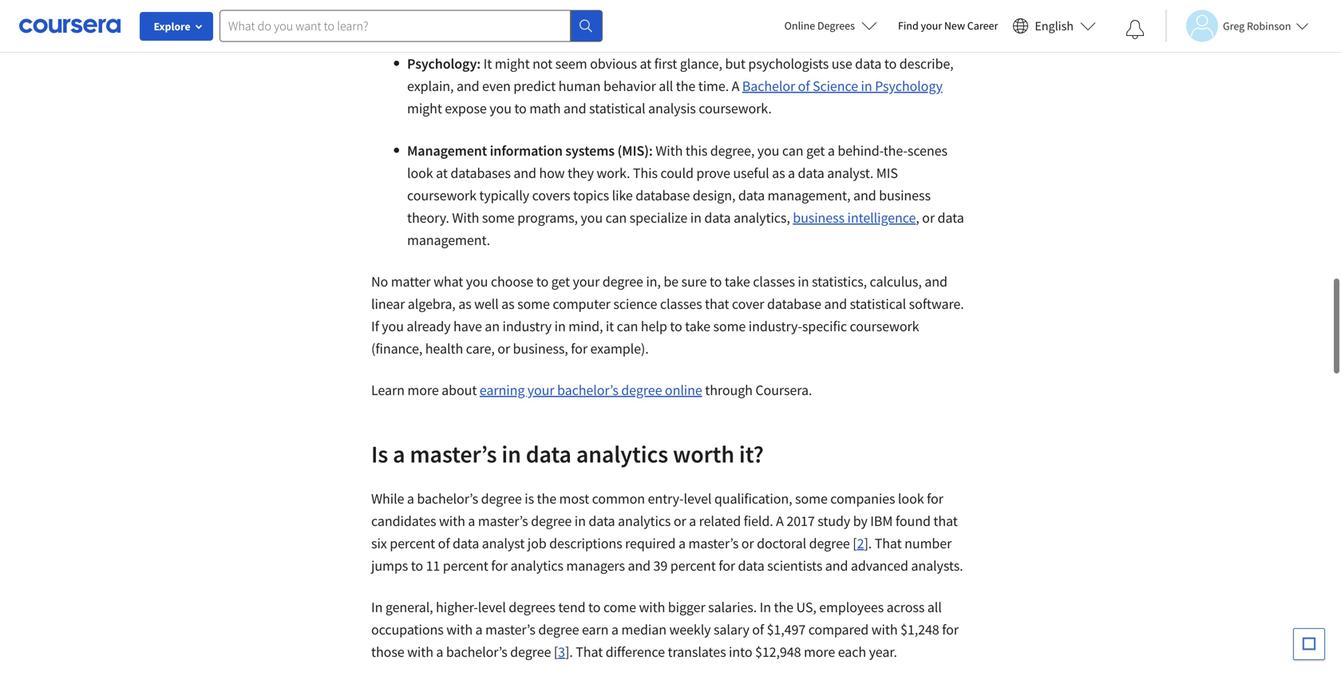 Task type: describe. For each thing, give the bounding box(es) containing it.
data inside the it might not seem obvious at first glance, but psychologists use data to describe, explain, and even predict human behavior all the time. a
[[855, 55, 882, 73]]

you down the topics
[[581, 209, 603, 227]]

through
[[705, 381, 753, 399]]

in general, higher-level degrees tend to come with bigger salaries. in the us, employees across all occupations with a master's degree earn a median weekly salary of $1,497 compared with $1,248 for those with a bachelor's degree [
[[371, 599, 959, 661]]

0 vertical spatial can
[[782, 142, 804, 160]]

3
[[558, 643, 565, 661]]

mis
[[877, 164, 898, 182]]

0 horizontal spatial that
[[576, 643, 603, 661]]

about
[[442, 381, 477, 399]]

but
[[725, 55, 746, 73]]

1 vertical spatial with
[[452, 209, 479, 227]]

degrees
[[818, 18, 855, 33]]

0 vertical spatial classes
[[753, 273, 795, 291]]

the inside in general, higher-level degrees tend to come with bigger salaries. in the us, employees across all occupations with a master's degree earn a median weekly salary of $1,497 compared with $1,248 for those with a bachelor's degree [
[[774, 599, 794, 617]]

master's down related
[[689, 535, 739, 553]]

across
[[887, 599, 925, 617]]

descriptions
[[549, 535, 623, 553]]

specific
[[802, 317, 847, 335]]

online
[[665, 381, 703, 399]]

find your new career link
[[890, 16, 1006, 36]]

0 horizontal spatial classes
[[660, 295, 702, 313]]

and right scientists
[[826, 557, 848, 575]]

that inside no matter what you choose to get your degree in, be sure to take classes in statistics, calculus, and linear algebra, as well as some computer science classes that cover database and statistical software. if you already have an industry in mind, it can help to take some industry-specific coursework (finance, health care, or business, for example).
[[705, 295, 729, 313]]

coursework inside with this degree, you can get a behind-the-scenes look at databases and how they work. this could prove useful as a data analyst. mis coursework typically covers topics like database design, data management, and business theory. with some programs, you can specialize in data analytics,
[[407, 186, 477, 204]]

compared
[[809, 621, 869, 639]]

while
[[371, 490, 404, 508]]

to inside in general, higher-level degrees tend to come with bigger salaries. in the us, employees across all occupations with a master's degree earn a median weekly salary of $1,497 compared with $1,248 for those with a bachelor's degree [
[[589, 599, 601, 617]]

data down useful
[[739, 186, 765, 204]]

in inside bachelor of science in psychology might expose you to math and statistical analysis coursework.
[[861, 77, 873, 95]]

statistical inside no matter what you choose to get your degree in, be sure to take classes in statistics, calculus, and linear algebra, as well as some computer science classes that cover database and statistical software. if you already have an industry in mind, it can help to take some industry-specific coursework (finance, health care, or business, for example).
[[850, 295, 906, 313]]

3 link
[[558, 643, 565, 661]]

us,
[[797, 599, 817, 617]]

use
[[832, 55, 853, 73]]

1 horizontal spatial take
[[725, 273, 750, 291]]

degree left online
[[622, 381, 662, 399]]

found
[[896, 512, 931, 530]]

for inside no matter what you choose to get your degree in, be sure to take classes in statistics, calculus, and linear algebra, as well as some computer science classes that cover database and statistical software. if you already have an industry in mind, it can help to take some industry-specific coursework (finance, health care, or business, for example).
[[571, 340, 588, 358]]

for inside while a bachelor's degree is the most common entry-level qualification, some companies look for candidates with a master's degree in data analytics or a related field. a 2017 study by ibm found that six percent of data analyst job descriptions required a master's or doctoral degree [
[[927, 490, 944, 508]]

earning
[[480, 381, 525, 399]]

the-
[[884, 142, 908, 160]]

business intelligence
[[793, 209, 916, 227]]

0 vertical spatial your
[[921, 18, 942, 33]]

0 horizontal spatial your
[[528, 381, 555, 399]]

as for useful
[[772, 164, 785, 182]]

a down occupations
[[436, 643, 444, 661]]

2
[[857, 535, 864, 553]]

that inside while a bachelor's degree is the most common entry-level qualification, some companies look for candidates with a master's degree in data analytics or a related field. a 2017 study by ibm found that six percent of data analyst job descriptions required a master's or doctoral degree [
[[934, 512, 958, 530]]

or down field.
[[742, 535, 754, 553]]

explore
[[154, 19, 190, 34]]

get inside with this degree, you can get a behind-the-scenes look at databases and how they work. this could prove useful as a data analyst. mis coursework typically covers topics like database design, data management, and business theory. with some programs, you can specialize in data analytics,
[[807, 142, 825, 160]]

in,
[[646, 273, 661, 291]]

as for algebra,
[[459, 295, 472, 313]]

software.
[[909, 295, 964, 313]]

glance,
[[680, 55, 723, 73]]

degrees
[[509, 599, 556, 617]]

algebra,
[[408, 295, 456, 313]]

business,
[[513, 340, 568, 358]]

data up management,
[[798, 164, 825, 182]]

0 horizontal spatial take
[[685, 317, 711, 335]]

have
[[454, 317, 482, 335]]

you up well
[[466, 273, 488, 291]]

analysis
[[648, 99, 696, 117]]

candidates
[[371, 512, 436, 530]]

some inside while a bachelor's degree is the most common entry-level qualification, some companies look for candidates with a master's degree in data analytics or a related field. a 2017 study by ibm found that six percent of data analyst job descriptions required a master's or doctoral degree [
[[795, 490, 828, 508]]

in inside with this degree, you can get a behind-the-scenes look at databases and how they work. this could prove useful as a data analyst. mis coursework typically covers topics like database design, data management, and business theory. with some programs, you can specialize in data analytics,
[[691, 209, 702, 227]]

look inside while a bachelor's degree is the most common entry-level qualification, some companies look for candidates with a master's degree in data analytics or a related field. a 2017 study by ibm found that six percent of data analyst job descriptions required a master's or doctoral degree [
[[898, 490, 924, 508]]

business intelligence link
[[793, 209, 916, 227]]

into
[[729, 643, 753, 661]]

help
[[641, 317, 667, 335]]

choose
[[491, 273, 534, 291]]

management.
[[407, 231, 490, 249]]

you right if
[[382, 317, 404, 335]]

care,
[[466, 340, 495, 358]]

3 ]. that difference translates into $12,948 more each year.
[[558, 643, 897, 661]]

online degrees button
[[772, 8, 890, 43]]

online
[[785, 18, 816, 33]]

data up is
[[526, 439, 572, 469]]

typically
[[479, 186, 530, 204]]

data left analyst
[[453, 535, 479, 553]]

all inside the it might not seem obvious at first glance, but psychologists use data to describe, explain, and even predict human behavior all the time. a
[[659, 77, 673, 95]]

with down higher-
[[447, 621, 473, 639]]

covers
[[532, 186, 571, 204]]

a inside while a bachelor's degree is the most common entry-level qualification, some companies look for candidates with a master's degree in data analytics or a related field. a 2017 study by ibm found that six percent of data analyst job descriptions required a master's or doctoral degree [
[[776, 512, 784, 530]]

management
[[407, 142, 487, 160]]

and left 39
[[628, 557, 651, 575]]

already
[[407, 317, 451, 335]]

with up median
[[639, 599, 665, 617]]

1 horizontal spatial more
[[804, 643, 835, 661]]

to right sure
[[710, 273, 722, 291]]

work.
[[597, 164, 630, 182]]

managers
[[566, 557, 625, 575]]

data down design,
[[705, 209, 731, 227]]

0 vertical spatial bachelor's
[[557, 381, 619, 399]]

no
[[371, 273, 388, 291]]

human
[[559, 77, 601, 95]]

degree,
[[711, 142, 755, 160]]

jumps
[[371, 557, 408, 575]]

(finance,
[[371, 340, 423, 358]]

level inside while a bachelor's degree is the most common entry-level qualification, some companies look for candidates with a master's degree in data analytics or a related field. a 2017 study by ibm found that six percent of data analyst job descriptions required a master's or doctoral degree [
[[684, 490, 712, 508]]

a inside the it might not seem obvious at first glance, but psychologists use data to describe, explain, and even predict human behavior all the time. a
[[732, 77, 740, 95]]

each
[[838, 643, 867, 661]]

2 in from the left
[[760, 599, 771, 617]]

show notifications image
[[1126, 20, 1145, 39]]

help center image
[[1303, 635, 1317, 654]]

to right help
[[670, 317, 682, 335]]

occupations
[[371, 621, 444, 639]]

english
[[1035, 18, 1074, 34]]

math
[[530, 99, 561, 117]]

1 vertical spatial business
[[793, 209, 845, 227]]

business inside with this degree, you can get a behind-the-scenes look at databases and how they work. this could prove useful as a data analyst. mis coursework typically covers topics like database design, data management, and business theory. with some programs, you can specialize in data analytics,
[[879, 186, 931, 204]]

translates
[[668, 643, 726, 661]]

it
[[606, 317, 614, 335]]

0 horizontal spatial ].
[[565, 643, 573, 661]]

topics
[[573, 186, 609, 204]]

data inside , or data management.
[[938, 209, 964, 227]]

a right the "while"
[[407, 490, 414, 508]]

it?
[[739, 439, 764, 469]]

and inside the it might not seem obvious at first glance, but psychologists use data to describe, explain, and even predict human behavior all the time. a
[[457, 77, 480, 95]]

a right the required
[[679, 535, 686, 553]]

databases
[[451, 164, 511, 182]]

industry
[[503, 317, 552, 335]]

a right "candidates"
[[468, 512, 475, 530]]

not
[[533, 55, 553, 73]]

analyst
[[482, 535, 525, 553]]

and up business intelligence 'link'
[[854, 186, 877, 204]]

for up salaries.
[[719, 557, 735, 575]]

doctoral
[[757, 535, 807, 553]]

companies
[[831, 490, 896, 508]]

of inside in general, higher-level degrees tend to come with bigger salaries. in the us, employees across all occupations with a master's degree earn a median weekly salary of $1,497 compared with $1,248 for those with a bachelor's degree [
[[752, 621, 764, 639]]

earning your bachelor's degree online link
[[480, 381, 703, 399]]

or inside no matter what you choose to get your degree in, be sure to take classes in statistics, calculus, and linear algebra, as well as some computer science classes that cover database and statistical software. if you already have an industry in mind, it can help to take some industry-specific coursework (finance, health care, or business, for example).
[[498, 340, 510, 358]]

[ inside while a bachelor's degree is the most common entry-level qualification, some companies look for candidates with a master's degree in data analytics or a related field. a 2017 study by ibm found that six percent of data analyst job descriptions required a master's or doctoral degree [
[[853, 535, 857, 553]]

in left statistics,
[[798, 273, 809, 291]]

in down earning
[[502, 439, 521, 469]]

matter
[[391, 273, 431, 291]]

psychologists
[[749, 55, 829, 73]]

or down the entry-
[[674, 512, 687, 530]]

degree left 3 link
[[510, 643, 551, 661]]

a up management,
[[788, 164, 795, 182]]

0 vertical spatial analytics
[[576, 439, 669, 469]]

(mis):
[[618, 142, 653, 160]]

for inside in general, higher-level degrees tend to come with bigger salaries. in the us, employees across all occupations with a master's degree earn a median weekly salary of $1,497 compared with $1,248 for those with a bachelor's degree [
[[942, 621, 959, 639]]

master's down "about" at left
[[410, 439, 497, 469]]

time.
[[699, 77, 729, 95]]

entry-
[[648, 490, 684, 508]]

if
[[371, 317, 379, 335]]

with inside while a bachelor's degree is the most common entry-level qualification, some companies look for candidates with a master's degree in data analytics or a related field. a 2017 study by ibm found that six percent of data analyst job descriptions required a master's or doctoral degree [
[[439, 512, 465, 530]]

find your new career
[[898, 18, 998, 33]]

bachelor of science in psychology might expose you to math and statistical analysis coursework.
[[407, 77, 943, 117]]

some down cover
[[714, 317, 746, 335]]

level inside in general, higher-level degrees tend to come with bigger salaries. in the us, employees across all occupations with a master's degree earn a median weekly salary of $1,497 compared with $1,248 for those with a bachelor's degree [
[[478, 599, 506, 617]]

difference
[[606, 643, 665, 661]]

for down analyst
[[491, 557, 508, 575]]

psychology
[[875, 77, 943, 95]]

1 horizontal spatial percent
[[443, 557, 489, 575]]

online degrees
[[785, 18, 855, 33]]

science
[[614, 295, 658, 313]]

a left behind-
[[828, 142, 835, 160]]

with this degree, you can get a behind-the-scenes look at databases and how they work. this could prove useful as a data analyst. mis coursework typically covers topics like database design, data management, and business theory. with some programs, you can specialize in data analytics,
[[407, 142, 948, 227]]



Task type: locate. For each thing, give the bounding box(es) containing it.
2 horizontal spatial your
[[921, 18, 942, 33]]

worth
[[673, 439, 735, 469]]

statistical down calculus,
[[850, 295, 906, 313]]

1 horizontal spatial the
[[676, 77, 696, 95]]

0 vertical spatial [
[[853, 535, 857, 553]]

you down even
[[490, 99, 512, 117]]

median
[[622, 621, 667, 639]]

0 horizontal spatial level
[[478, 599, 506, 617]]

could
[[661, 164, 694, 182]]

your inside no matter what you choose to get your degree in, be sure to take classes in statistics, calculus, and linear algebra, as well as some computer science classes that cover database and statistical software. if you already have an industry in mind, it can help to take some industry-specific coursework (finance, health care, or business, for example).
[[573, 273, 600, 291]]

1 vertical spatial database
[[767, 295, 822, 313]]

business
[[879, 186, 931, 204], [793, 209, 845, 227]]

to inside bachelor of science in psychology might expose you to math and statistical analysis coursework.
[[515, 99, 527, 117]]

qualification,
[[715, 490, 793, 508]]

most
[[559, 490, 589, 508]]

1 vertical spatial your
[[573, 273, 600, 291]]

that down ibm
[[875, 535, 902, 553]]

percent inside while a bachelor's degree is the most common entry-level qualification, some companies look for candidates with a master's degree in data analytics or a related field. a 2017 study by ibm found that six percent of data analyst job descriptions required a master's or doctoral degree [
[[390, 535, 435, 553]]

of
[[798, 77, 810, 95], [438, 535, 450, 553], [752, 621, 764, 639]]

1 vertical spatial can
[[606, 209, 627, 227]]

1 horizontal spatial as
[[502, 295, 515, 313]]

degree left is
[[481, 490, 522, 508]]

1 vertical spatial the
[[537, 490, 557, 508]]

business up ,
[[879, 186, 931, 204]]

0 vertical spatial with
[[656, 142, 683, 160]]

computer
[[553, 295, 611, 313]]

1 horizontal spatial coursework
[[850, 317, 920, 335]]

1 in from the left
[[371, 599, 383, 617]]

all down first
[[659, 77, 673, 95]]

psychology:
[[407, 55, 481, 73]]

that
[[705, 295, 729, 313], [934, 512, 958, 530]]

and down human
[[564, 99, 587, 117]]

0 horizontal spatial database
[[636, 186, 690, 204]]

and down information
[[514, 164, 537, 182]]

1 horizontal spatial your
[[573, 273, 600, 291]]

2 horizontal spatial the
[[774, 599, 794, 617]]

coursera.
[[756, 381, 812, 399]]

1 horizontal spatial get
[[807, 142, 825, 160]]

might inside the it might not seem obvious at first glance, but psychologists use data to describe, explain, and even predict human behavior all the time. a
[[495, 55, 530, 73]]

1 horizontal spatial all
[[928, 599, 942, 617]]

1 vertical spatial might
[[407, 99, 442, 117]]

get up computer
[[552, 273, 570, 291]]

2 vertical spatial the
[[774, 599, 794, 617]]

bachelor of science in psychology link
[[743, 77, 943, 95]]

at inside with this degree, you can get a behind-the-scenes look at databases and how they work. this could prove useful as a data analyst. mis coursework typically covers topics like database design, data management, and business theory. with some programs, you can specialize in data analytics,
[[436, 164, 448, 182]]

1 vertical spatial [
[[554, 643, 558, 661]]

you up useful
[[758, 142, 780, 160]]

design,
[[693, 186, 736, 204]]

year.
[[869, 643, 897, 661]]

in right science
[[861, 77, 873, 95]]

your right find
[[921, 18, 942, 33]]

theory.
[[407, 209, 449, 227]]

in inside while a bachelor's degree is the most common entry-level qualification, some companies look for candidates with a master's degree in data analytics or a related field. a 2017 study by ibm found that six percent of data analyst job descriptions required a master's or doctoral degree [
[[575, 512, 586, 530]]

2 horizontal spatial as
[[772, 164, 785, 182]]

might inside bachelor of science in psychology might expose you to math and statistical analysis coursework.
[[407, 99, 442, 117]]

0 vertical spatial all
[[659, 77, 673, 95]]

for down mind,
[[571, 340, 588, 358]]

analytics up the required
[[618, 512, 671, 530]]

all inside in general, higher-level degrees tend to come with bigger salaries. in the us, employees across all occupations with a master's degree earn a median weekly salary of $1,497 compared with $1,248 for those with a bachelor's degree [
[[928, 599, 942, 617]]

1 horizontal spatial ].
[[864, 535, 872, 553]]

$1,248
[[901, 621, 940, 639]]

0 vertical spatial database
[[636, 186, 690, 204]]

salaries.
[[708, 599, 757, 617]]

2 vertical spatial your
[[528, 381, 555, 399]]

look
[[407, 164, 433, 182], [898, 490, 924, 508]]

1 vertical spatial that
[[934, 512, 958, 530]]

take up cover
[[725, 273, 750, 291]]

look down management
[[407, 164, 433, 182]]

can down like on the left
[[606, 209, 627, 227]]

for
[[571, 340, 588, 358], [927, 490, 944, 508], [491, 557, 508, 575], [719, 557, 735, 575], [942, 621, 959, 639]]

look up found
[[898, 490, 924, 508]]

bachelor's
[[557, 381, 619, 399], [417, 490, 478, 508], [446, 643, 508, 661]]

]. inside the ]. that number jumps to 11 percent for analytics managers and 39 percent for data scientists and advanced analysts.
[[864, 535, 872, 553]]

0 horizontal spatial that
[[705, 295, 729, 313]]

percent right 11
[[443, 557, 489, 575]]

you inside bachelor of science in psychology might expose you to math and statistical analysis coursework.
[[490, 99, 512, 117]]

more right learn
[[408, 381, 439, 399]]

percent down "candidates"
[[390, 535, 435, 553]]

1 vertical spatial more
[[804, 643, 835, 661]]

programs,
[[518, 209, 578, 227]]

database inside no matter what you choose to get your degree in, be sure to take classes in statistics, calculus, and linear algebra, as well as some computer science classes that cover database and statistical software. if you already have an industry in mind, it can help to take some industry-specific coursework (finance, health care, or business, for example).
[[767, 295, 822, 313]]

and down statistics,
[[825, 295, 847, 313]]

level left the degrees
[[478, 599, 506, 617]]

1 vertical spatial take
[[685, 317, 711, 335]]

like
[[612, 186, 633, 204]]

this
[[686, 142, 708, 160]]

0 vertical spatial get
[[807, 142, 825, 160]]

analysts.
[[911, 557, 964, 575]]

with up the management.
[[452, 209, 479, 227]]

or inside , or data management.
[[923, 209, 935, 227]]

0 vertical spatial statistical
[[589, 99, 646, 117]]

take right help
[[685, 317, 711, 335]]

find
[[898, 18, 919, 33]]

1 horizontal spatial statistical
[[850, 295, 906, 313]]

predict
[[514, 77, 556, 95]]

business down management,
[[793, 209, 845, 227]]

0 horizontal spatial at
[[436, 164, 448, 182]]

as right useful
[[772, 164, 785, 182]]

that inside the ]. that number jumps to 11 percent for analytics managers and 39 percent for data scientists and advanced analysts.
[[875, 535, 902, 553]]

1 horizontal spatial database
[[767, 295, 822, 313]]

might down "explain,"
[[407, 99, 442, 117]]

1 horizontal spatial [
[[853, 535, 857, 553]]

0 horizontal spatial more
[[408, 381, 439, 399]]

with up year.
[[872, 621, 898, 639]]

a
[[828, 142, 835, 160], [788, 164, 795, 182], [393, 439, 405, 469], [407, 490, 414, 508], [468, 512, 475, 530], [689, 512, 696, 530], [679, 535, 686, 553], [476, 621, 483, 639], [612, 621, 619, 639], [436, 643, 444, 661]]

1 horizontal spatial a
[[776, 512, 784, 530]]

1 vertical spatial of
[[438, 535, 450, 553]]

and up software.
[[925, 273, 948, 291]]

a right earn
[[612, 621, 619, 639]]

statistical down behavior
[[589, 99, 646, 117]]

degree up job
[[531, 512, 572, 530]]

salary
[[714, 621, 750, 639]]

0 horizontal spatial look
[[407, 164, 433, 182]]

master's inside in general, higher-level degrees tend to come with bigger salaries. in the us, employees across all occupations with a master's degree earn a median weekly salary of $1,497 compared with $1,248 for those with a bachelor's degree [
[[486, 621, 536, 639]]

english button
[[1006, 0, 1103, 52]]

greg
[[1223, 19, 1245, 33]]

1 vertical spatial all
[[928, 599, 942, 617]]

1 horizontal spatial that
[[934, 512, 958, 530]]

advanced
[[851, 557, 909, 575]]

scenes
[[908, 142, 948, 160]]

scientists
[[768, 557, 823, 575]]

degree up 3 link
[[539, 621, 579, 639]]

1 horizontal spatial business
[[879, 186, 931, 204]]

as right well
[[502, 295, 515, 313]]

degree inside no matter what you choose to get your degree in, be sure to take classes in statistics, calculus, and linear algebra, as well as some computer science classes that cover database and statistical software. if you already have an industry in mind, it can help to take some industry-specific coursework (finance, health care, or business, for example).
[[603, 273, 644, 291]]

1 horizontal spatial that
[[875, 535, 902, 553]]

0 horizontal spatial of
[[438, 535, 450, 553]]

2 vertical spatial bachelor's
[[446, 643, 508, 661]]

to inside the ]. that number jumps to 11 percent for analytics managers and 39 percent for data scientists and advanced analysts.
[[411, 557, 423, 575]]

0 horizontal spatial [
[[554, 643, 558, 661]]

and
[[457, 77, 480, 95], [564, 99, 587, 117], [514, 164, 537, 182], [854, 186, 877, 204], [925, 273, 948, 291], [825, 295, 847, 313], [628, 557, 651, 575], [826, 557, 848, 575]]

with up could
[[656, 142, 683, 160]]

1 horizontal spatial with
[[656, 142, 683, 160]]

a left 2017
[[776, 512, 784, 530]]

bachelor's inside in general, higher-level degrees tend to come with bigger salaries. in the us, employees across all occupations with a master's degree earn a median weekly salary of $1,497 compared with $1,248 for those with a bachelor's degree [
[[446, 643, 508, 661]]

systems
[[566, 142, 615, 160]]

$1,497
[[767, 621, 806, 639]]

mind,
[[569, 317, 603, 335]]

they
[[568, 164, 594, 182]]

classes down be
[[660, 295, 702, 313]]

in left general,
[[371, 599, 383, 617]]

a right 'is'
[[393, 439, 405, 469]]

what
[[434, 273, 463, 291]]

greg robinson
[[1223, 19, 1292, 33]]

1 vertical spatial bachelor's
[[417, 490, 478, 508]]

0 vertical spatial level
[[684, 490, 712, 508]]

that left cover
[[705, 295, 729, 313]]

[ inside in general, higher-level degrees tend to come with bigger salaries. in the us, employees across all occupations with a master's degree earn a median weekly salary of $1,497 compared with $1,248 for those with a bachelor's degree [
[[554, 643, 558, 661]]

2 vertical spatial of
[[752, 621, 764, 639]]

percent right 39
[[671, 557, 716, 575]]

, or data management.
[[407, 209, 964, 249]]

2 vertical spatial can
[[617, 317, 638, 335]]

you
[[490, 99, 512, 117], [758, 142, 780, 160], [581, 209, 603, 227], [466, 273, 488, 291], [382, 317, 404, 335]]

2 horizontal spatial percent
[[671, 557, 716, 575]]

the up $1,497
[[774, 599, 794, 617]]

degree
[[603, 273, 644, 291], [622, 381, 662, 399], [481, 490, 522, 508], [531, 512, 572, 530], [809, 535, 850, 553], [539, 621, 579, 639], [510, 643, 551, 661]]

a left related
[[689, 512, 696, 530]]

can right it
[[617, 317, 638, 335]]

the inside while a bachelor's degree is the most common entry-level qualification, some companies look for candidates with a master's degree in data analytics or a related field. a 2017 study by ibm found that six percent of data analyst job descriptions required a master's or doctoral degree [
[[537, 490, 557, 508]]

1 horizontal spatial classes
[[753, 273, 795, 291]]

data right use
[[855, 55, 882, 73]]

0 horizontal spatial with
[[452, 209, 479, 227]]

that up 'number'
[[934, 512, 958, 530]]

in
[[861, 77, 873, 95], [691, 209, 702, 227], [798, 273, 809, 291], [555, 317, 566, 335], [502, 439, 521, 469], [575, 512, 586, 530]]

Search catalog text field
[[220, 10, 571, 42]]

master's down the degrees
[[486, 621, 536, 639]]

some down typically
[[482, 209, 515, 227]]

11
[[426, 557, 440, 575]]

intelligence
[[848, 209, 916, 227]]

in up $1,497
[[760, 599, 771, 617]]

analytics inside while a bachelor's degree is the most common entry-level qualification, some companies look for candidates with a master's degree in data analytics or a related field. a 2017 study by ibm found that six percent of data analyst job descriptions required a master's or doctoral degree [
[[618, 512, 671, 530]]

None search field
[[220, 10, 603, 42]]

2 vertical spatial analytics
[[511, 557, 564, 575]]

in left mind,
[[555, 317, 566, 335]]

1 vertical spatial at
[[436, 164, 448, 182]]

0 vertical spatial of
[[798, 77, 810, 95]]

and up expose
[[457, 77, 480, 95]]

health
[[425, 340, 463, 358]]

1 vertical spatial that
[[576, 643, 603, 661]]

the inside the it might not seem obvious at first glance, but psychologists use data to describe, explain, and even predict human behavior all the time. a
[[676, 77, 696, 95]]

some inside with this degree, you can get a behind-the-scenes look at databases and how they work. this could prove useful as a data analyst. mis coursework typically covers topics like database design, data management, and business theory. with some programs, you can specialize in data analytics,
[[482, 209, 515, 227]]

employees
[[820, 599, 884, 617]]

to left the math
[[515, 99, 527, 117]]

higher-
[[436, 599, 478, 617]]

or right care,
[[498, 340, 510, 358]]

0 vertical spatial business
[[879, 186, 931, 204]]

bachelor's down higher-
[[446, 643, 508, 661]]

database inside with this degree, you can get a behind-the-scenes look at databases and how they work. this could prove useful as a data analyst. mis coursework typically covers topics like database design, data management, and business theory. with some programs, you can specialize in data analytics,
[[636, 186, 690, 204]]

1 vertical spatial coursework
[[850, 317, 920, 335]]

to right choose
[[536, 273, 549, 291]]

of inside bachelor of science in psychology might expose you to math and statistical analysis coursework.
[[798, 77, 810, 95]]

coursera image
[[19, 13, 121, 39]]

0 horizontal spatial as
[[459, 295, 472, 313]]

with down occupations
[[407, 643, 434, 661]]

degree down study
[[809, 535, 850, 553]]

0 vertical spatial more
[[408, 381, 439, 399]]

the
[[676, 77, 696, 95], [537, 490, 557, 508], [774, 599, 794, 617]]

bachelor's down example).
[[557, 381, 619, 399]]

as left well
[[459, 295, 472, 313]]

0 vertical spatial look
[[407, 164, 433, 182]]

look inside with this degree, you can get a behind-the-scenes look at databases and how they work. this could prove useful as a data analyst. mis coursework typically covers topics like database design, data management, and business theory. with some programs, you can specialize in data analytics,
[[407, 164, 433, 182]]

of up 11
[[438, 535, 450, 553]]

0 horizontal spatial all
[[659, 77, 673, 95]]

0 vertical spatial that
[[875, 535, 902, 553]]

coursework inside no matter what you choose to get your degree in, be sure to take classes in statistics, calculus, and linear algebra, as well as some computer science classes that cover database and statistical software. if you already have an industry in mind, it can help to take some industry-specific coursework (finance, health care, or business, for example).
[[850, 317, 920, 335]]

linear
[[371, 295, 405, 313]]

,
[[916, 209, 920, 227]]

0 vertical spatial coursework
[[407, 186, 477, 204]]

weekly
[[670, 621, 711, 639]]

0 vertical spatial at
[[640, 55, 652, 73]]

1 vertical spatial classes
[[660, 295, 702, 313]]

obvious
[[590, 55, 637, 73]]

cover
[[732, 295, 765, 313]]

analytics inside the ]. that number jumps to 11 percent for analytics managers and 39 percent for data scientists and advanced analysts.
[[511, 557, 564, 575]]

can inside no matter what you choose to get your degree in, be sure to take classes in statistics, calculus, and linear algebra, as well as some computer science classes that cover database and statistical software. if you already have an industry in mind, it can help to take some industry-specific coursework (finance, health care, or business, for example).
[[617, 317, 638, 335]]

and inside bachelor of science in psychology might expose you to math and statistical analysis coursework.
[[564, 99, 587, 117]]

analytics down job
[[511, 557, 564, 575]]

statistical inside bachelor of science in psychology might expose you to math and statistical analysis coursework.
[[589, 99, 646, 117]]

0 horizontal spatial might
[[407, 99, 442, 117]]

with
[[439, 512, 465, 530], [639, 599, 665, 617], [447, 621, 473, 639], [872, 621, 898, 639], [407, 643, 434, 661]]

is
[[371, 439, 388, 469]]

a down higher-
[[476, 621, 483, 639]]

some up industry on the top left of page
[[518, 295, 550, 313]]

more down compared
[[804, 643, 835, 661]]

bachelor's inside while a bachelor's degree is the most common entry-level qualification, some companies look for candidates with a master's degree in data analytics or a related field. a 2017 study by ibm found that six percent of data analyst job descriptions required a master's or doctoral degree [
[[417, 490, 478, 508]]

0 vertical spatial might
[[495, 55, 530, 73]]

study
[[818, 512, 851, 530]]

database up industry-
[[767, 295, 822, 313]]

of inside while a bachelor's degree is the most common entry-level qualification, some companies look for candidates with a master's degree in data analytics or a related field. a 2017 study by ibm found that six percent of data analyst job descriptions required a master's or doctoral degree [
[[438, 535, 450, 553]]

1 horizontal spatial at
[[640, 55, 652, 73]]

data inside the ]. that number jumps to 11 percent for analytics managers and 39 percent for data scientists and advanced analysts.
[[738, 557, 765, 575]]

at inside the it might not seem obvious at first glance, but psychologists use data to describe, explain, and even predict human behavior all the time. a
[[640, 55, 652, 73]]

it might not seem obvious at first glance, but psychologists use data to describe, explain, and even predict human behavior all the time. a
[[407, 55, 954, 95]]

with right "candidates"
[[439, 512, 465, 530]]

first
[[655, 55, 677, 73]]

master's up analyst
[[478, 512, 528, 530]]

get inside no matter what you choose to get your degree in, be sure to take classes in statistics, calculus, and linear algebra, as well as some computer science classes that cover database and statistical software. if you already have an industry in mind, it can help to take some industry-specific coursework (finance, health care, or business, for example).
[[552, 273, 570, 291]]

2 horizontal spatial of
[[798, 77, 810, 95]]

greg robinson button
[[1166, 10, 1309, 42]]

0 horizontal spatial business
[[793, 209, 845, 227]]

seem
[[556, 55, 587, 73]]

1 vertical spatial statistical
[[850, 295, 906, 313]]

data up descriptions
[[589, 512, 615, 530]]

to
[[885, 55, 897, 73], [515, 99, 527, 117], [536, 273, 549, 291], [710, 273, 722, 291], [670, 317, 682, 335], [411, 557, 423, 575], [589, 599, 601, 617]]

expose
[[445, 99, 487, 117]]

that down earn
[[576, 643, 603, 661]]

0 vertical spatial a
[[732, 77, 740, 95]]

at
[[640, 55, 652, 73], [436, 164, 448, 182]]

0 horizontal spatial get
[[552, 273, 570, 291]]

prove
[[697, 164, 731, 182]]

this
[[633, 164, 658, 182]]

some up 2017
[[795, 490, 828, 508]]

in up descriptions
[[575, 512, 586, 530]]

1 vertical spatial analytics
[[618, 512, 671, 530]]

0 horizontal spatial statistical
[[589, 99, 646, 117]]

].
[[864, 535, 872, 553], [565, 643, 573, 661]]

analytics up the common
[[576, 439, 669, 469]]

0 vertical spatial the
[[676, 77, 696, 95]]

come
[[604, 599, 636, 617]]

to up psychology
[[885, 55, 897, 73]]

1 horizontal spatial level
[[684, 490, 712, 508]]

how
[[539, 164, 565, 182]]

39
[[654, 557, 668, 575]]

calculus,
[[870, 273, 922, 291]]

example).
[[591, 340, 649, 358]]

0 horizontal spatial a
[[732, 77, 740, 95]]

1 vertical spatial level
[[478, 599, 506, 617]]

1 vertical spatial a
[[776, 512, 784, 530]]

or
[[923, 209, 935, 227], [498, 340, 510, 358], [674, 512, 687, 530], [742, 535, 754, 553]]

0 vertical spatial ].
[[864, 535, 872, 553]]

data
[[855, 55, 882, 73], [798, 164, 825, 182], [739, 186, 765, 204], [705, 209, 731, 227], [938, 209, 964, 227], [526, 439, 572, 469], [589, 512, 615, 530], [453, 535, 479, 553], [738, 557, 765, 575]]

0 vertical spatial that
[[705, 295, 729, 313]]

1 horizontal spatial might
[[495, 55, 530, 73]]

all up the $1,248
[[928, 599, 942, 617]]

]. down 'by'
[[864, 535, 872, 553]]

to inside the it might not seem obvious at first glance, but psychologists use data to describe, explain, and even predict human behavior all the time. a
[[885, 55, 897, 73]]

0 horizontal spatial percent
[[390, 535, 435, 553]]

ibm
[[871, 512, 893, 530]]

for right the $1,248
[[942, 621, 959, 639]]

1 vertical spatial ].
[[565, 643, 573, 661]]

to up earn
[[589, 599, 601, 617]]

that
[[875, 535, 902, 553], [576, 643, 603, 661]]

at left first
[[640, 55, 652, 73]]

as inside with this degree, you can get a behind-the-scenes look at databases and how they work. this could prove useful as a data analyst. mis coursework typically covers topics like database design, data management, and business theory. with some programs, you can specialize in data analytics,
[[772, 164, 785, 182]]

information
[[490, 142, 563, 160]]

statistical
[[589, 99, 646, 117], [850, 295, 906, 313]]

0 horizontal spatial in
[[371, 599, 383, 617]]



Task type: vqa. For each thing, say whether or not it's contained in the screenshot.
main content
no



